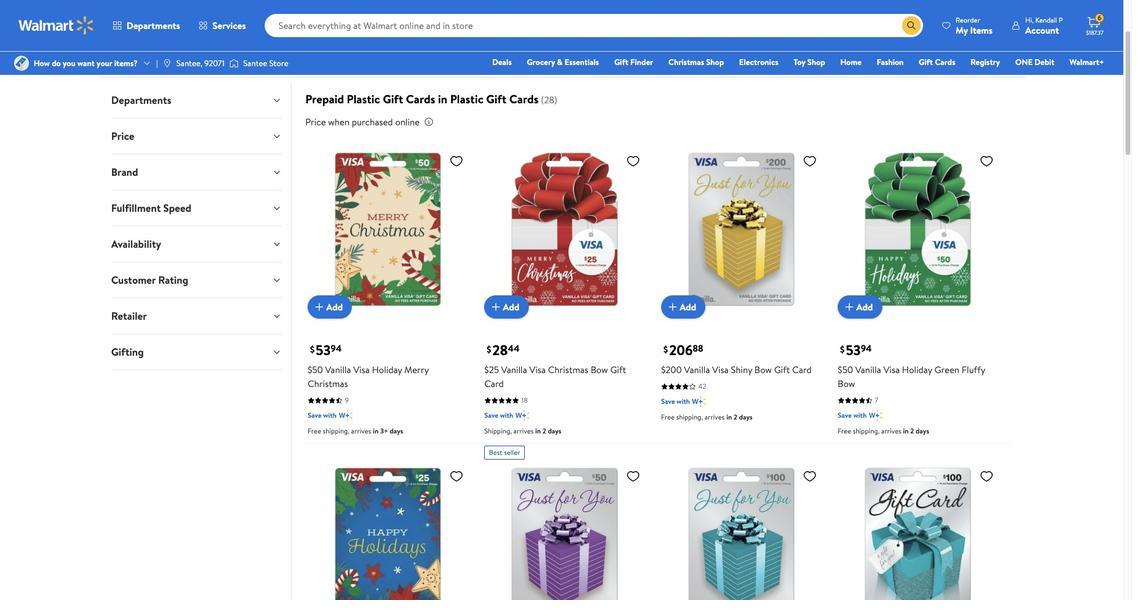 Task type: locate. For each thing, give the bounding box(es) containing it.
visa for $50 vanilla visa holiday merry christmas
[[353, 364, 370, 377]]

vanilla inside $25 vanilla visa christmas bow gift card
[[501, 364, 527, 377]]

0 horizontal spatial  image
[[14, 56, 29, 71]]

with up free shipping, arrives in 3+ days at the bottom of page
[[323, 411, 337, 421]]

1 horizontal spatial holiday
[[903, 364, 933, 377]]

walmart plus image for 206
[[693, 396, 706, 408]]

vanilla for $50 vanilla visa holiday merry christmas
[[325, 364, 351, 377]]

plastic for mastercard
[[265, 51, 288, 62]]

1 add button from the left
[[308, 296, 352, 319]]

$ 53 94
[[310, 341, 342, 360], [841, 341, 872, 360]]

2 add button from the left
[[485, 296, 529, 319]]

2 for 206
[[734, 413, 738, 423]]

0 horizontal spatial 53
[[316, 341, 331, 360]]

my
[[956, 24, 969, 36]]

2 horizontal spatial shipping,
[[853, 427, 880, 437]]

walmart plus image up shipping, arrives in 2 days
[[516, 410, 530, 422]]

price button
[[102, 119, 291, 154]]

visa plastic gift cards link
[[111, 45, 207, 68]]

2 94 from the left
[[861, 343, 872, 355]]

visa for $200 vanilla visa shiny bow gift card
[[713, 364, 729, 377]]

save with down "$200"
[[661, 397, 690, 407]]

9
[[345, 396, 349, 406]]

$
[[310, 343, 315, 356], [487, 343, 492, 356], [664, 343, 668, 356], [841, 343, 845, 356]]

0 horizontal spatial add to cart image
[[312, 301, 326, 315]]

$100 vanilla visa shiny bow gift card image
[[661, 465, 822, 601]]

holiday
[[372, 364, 402, 377], [903, 364, 933, 377]]

1 horizontal spatial 94
[[861, 343, 872, 355]]

94 for $50 vanilla visa holiday green fluffy bow
[[861, 343, 872, 355]]

in down $50 vanilla visa holiday green fluffy bow
[[904, 427, 909, 437]]

0 horizontal spatial |
[[156, 57, 158, 69]]

holiday inside $50 vanilla visa holiday green fluffy bow
[[903, 364, 933, 377]]

one debit
[[1016, 56, 1055, 68]]

3 add from the left
[[680, 301, 697, 314]]

2 $ 53 94 from the left
[[841, 341, 872, 360]]

in for $200 vanilla visa shiny bow gift card
[[727, 413, 732, 423]]

3 add button from the left
[[661, 296, 706, 319]]

$ inside $ 206 88
[[664, 343, 668, 356]]

legal information image
[[425, 117, 434, 127]]

$50 vanilla visa shiny bow gift card image
[[485, 465, 645, 601]]

$25 vanilla visa happy holidays image
[[308, 465, 468, 601]]

0 horizontal spatial shipping,
[[323, 427, 350, 437]]

price left when
[[305, 116, 326, 128]]

1 horizontal spatial walmart plus image
[[516, 410, 530, 422]]

gift up prepaid plastic gift cards in plastic gift cards (28)
[[439, 51, 452, 62]]

days
[[739, 413, 753, 423], [390, 427, 403, 437], [548, 427, 562, 437], [916, 427, 930, 437]]

2 right shipping,
[[543, 427, 547, 437]]

add to favorites list, $50 vanilla visa holiday merry christmas image
[[450, 154, 464, 169]]

1 horizontal spatial |
[[923, 10, 925, 23]]

sort and filter section element
[[97, 0, 1027, 35]]

vanilla up the 42
[[684, 364, 710, 377]]

registry
[[971, 56, 1001, 68]]

price for price when purchased online
[[305, 116, 326, 128]]

walmart plus image down the 42
[[693, 396, 706, 408]]

brand tab
[[102, 155, 291, 190]]

0 horizontal spatial 94
[[331, 343, 342, 355]]

3 vanilla from the left
[[684, 364, 710, 377]]

plastic for prepaid
[[347, 91, 380, 107]]

$ inside $ 28 44
[[487, 343, 492, 356]]

days down shiny
[[739, 413, 753, 423]]

reorder my items
[[956, 15, 993, 36]]

plastic
[[137, 51, 160, 62], [265, 51, 288, 62], [414, 51, 437, 62], [347, 91, 380, 107], [450, 91, 484, 107]]

shop for christmas shop
[[707, 56, 724, 68]]

3 $ from the left
[[664, 343, 668, 356]]

$ 53 94 up $50 vanilla visa holiday merry christmas
[[310, 341, 342, 360]]

2 add from the left
[[503, 301, 520, 314]]

santee,
[[177, 57, 203, 69]]

christmas inside $25 vanilla visa christmas bow gift card
[[548, 364, 589, 377]]

4 $ from the left
[[841, 343, 845, 356]]

4 add button from the left
[[838, 296, 883, 319]]

price for price
[[111, 129, 134, 144]]

walmart+
[[1070, 56, 1105, 68]]

in for $50 vanilla visa holiday green fluffy bow
[[904, 427, 909, 437]]

$ 53 94 down add to cart image
[[841, 341, 872, 360]]

with left walmart plus image at the right bottom
[[854, 411, 867, 421]]

with up shipping,
[[500, 411, 514, 421]]

2 horizontal spatial 2
[[911, 427, 915, 437]]

0 horizontal spatial christmas
[[308, 378, 348, 391]]

shipping, for $50 vanilla visa holiday merry christmas
[[323, 427, 350, 437]]

add to cart image for 53
[[312, 301, 326, 315]]

1 $50 from the left
[[308, 364, 323, 377]]

1 vertical spatial christmas
[[548, 364, 589, 377]]

customer rating button
[[102, 263, 291, 298]]

arrives for $50 vanilla visa holiday merry christmas
[[351, 427, 371, 437]]

| right items? on the left of the page
[[156, 57, 158, 69]]

0 horizontal spatial free
[[308, 427, 321, 437]]

visa plastic gift cards
[[121, 51, 198, 62]]

vanilla for $25 vanilla visa christmas bow gift card
[[501, 364, 527, 377]]

deals
[[493, 56, 512, 68]]

american express plastic gift cards link
[[340, 45, 484, 68]]

vanilla up 9
[[325, 364, 351, 377]]

grocery & essentials
[[527, 56, 599, 68]]

shop for toy shop
[[808, 56, 826, 68]]

save with up free shipping, arrives in 3+ days at the bottom of page
[[308, 411, 337, 421]]

gift right shiny
[[775, 364, 790, 377]]

search icon image
[[907, 21, 917, 30]]

vanilla
[[325, 364, 351, 377], [501, 364, 527, 377], [684, 364, 710, 377], [856, 364, 882, 377]]

price inside dropdown button
[[111, 129, 134, 144]]

shop inside 'link'
[[808, 56, 826, 68]]

departments inside departments dropdown button
[[111, 93, 171, 108]]

arrives left 3+
[[351, 427, 371, 437]]

add to cart image
[[312, 301, 326, 315], [489, 301, 503, 315], [666, 301, 680, 315]]

2 horizontal spatial christmas
[[669, 56, 705, 68]]

2 $ from the left
[[487, 343, 492, 356]]

online
[[395, 116, 420, 128]]

2 horizontal spatial add to cart image
[[666, 301, 680, 315]]

3 add to cart image from the left
[[666, 301, 680, 315]]

1 horizontal spatial 53
[[846, 341, 861, 360]]

gifting
[[111, 345, 144, 360]]

gift right store
[[290, 51, 304, 62]]

$ 53 94 for $50 vanilla visa holiday merry christmas
[[310, 341, 342, 360]]

1 shop from the left
[[707, 56, 724, 68]]

2 $50 from the left
[[838, 364, 854, 377]]

with for $50 vanilla visa holiday merry christmas
[[323, 411, 337, 421]]

gift down 'deals' link
[[487, 91, 507, 107]]

2 horizontal spatial free
[[838, 427, 852, 437]]

shop right toy
[[808, 56, 826, 68]]

add button for $50 vanilla visa holiday green fluffy bow
[[838, 296, 883, 319]]

days right 3+
[[390, 427, 403, 437]]

0 horizontal spatial card
[[485, 378, 504, 391]]

2 down $50 vanilla visa holiday green fluffy bow
[[911, 427, 915, 437]]

1 $ 53 94 from the left
[[310, 341, 342, 360]]

visa inside $25 vanilla visa christmas bow gift card
[[530, 364, 546, 377]]

94 for $50 vanilla visa holiday merry christmas
[[331, 343, 342, 355]]

1 horizontal spatial  image
[[163, 59, 172, 68]]

christmas shop
[[669, 56, 724, 68]]

green
[[935, 364, 960, 377]]

shipping,
[[677, 413, 703, 423], [323, 427, 350, 437], [853, 427, 880, 437]]

1 horizontal spatial free
[[661, 413, 675, 423]]

2 vanilla from the left
[[501, 364, 527, 377]]

2
[[734, 413, 738, 423], [543, 427, 547, 437], [911, 427, 915, 437]]

1 horizontal spatial shop
[[808, 56, 826, 68]]

save with
[[661, 397, 690, 407], [308, 411, 337, 421], [485, 411, 514, 421], [838, 411, 867, 421]]

card for 206
[[793, 364, 812, 377]]

save up free shipping, arrives in 3+ days at the bottom of page
[[308, 411, 322, 421]]

6 $187.37
[[1087, 13, 1104, 37]]

add
[[326, 301, 343, 314], [503, 301, 520, 314], [680, 301, 697, 314], [857, 301, 873, 314]]

gift left finder
[[615, 56, 629, 68]]

fashion link
[[872, 56, 909, 69]]

save with for $25 vanilla visa christmas bow gift card
[[485, 411, 514, 421]]

days down $50 vanilla visa holiday green fluffy bow
[[916, 427, 930, 437]]

1 vanilla from the left
[[325, 364, 351, 377]]

1 horizontal spatial shipping,
[[677, 413, 703, 423]]

$200
[[661, 364, 682, 377]]

1 horizontal spatial 2
[[734, 413, 738, 423]]

94
[[331, 343, 342, 355], [861, 343, 872, 355]]

save for $50 vanilla visa holiday green fluffy bow
[[838, 411, 852, 421]]

arrives down walmart plus image at the right bottom
[[882, 427, 902, 437]]

retailer button
[[102, 299, 291, 334]]

in down american express plastic gift cards at top left
[[438, 91, 448, 107]]

 image for santee store
[[229, 58, 239, 69]]

free shipping, arrives in 2 days for 206
[[661, 413, 753, 423]]

card
[[793, 364, 812, 377], [485, 378, 504, 391]]

visa inside $50 vanilla visa holiday green fluffy bow
[[884, 364, 900, 377]]

2 horizontal spatial bow
[[838, 378, 856, 391]]

customer rating tab
[[102, 263, 291, 298]]

1 horizontal spatial christmas
[[548, 364, 589, 377]]

walmart plus image
[[693, 396, 706, 408], [339, 410, 353, 422], [516, 410, 530, 422]]

 image left santee, on the top
[[163, 59, 172, 68]]

best seller
[[489, 448, 521, 458]]

0 horizontal spatial price
[[111, 129, 134, 144]]

save with up shipping,
[[485, 411, 514, 421]]

sort by |
[[889, 10, 925, 23]]

2 shop from the left
[[808, 56, 826, 68]]

grocery
[[527, 56, 555, 68]]

2 down the $200 vanilla visa shiny bow gift card
[[734, 413, 738, 423]]

save down "$200"
[[661, 397, 675, 407]]

shipping, down the 42
[[677, 413, 703, 423]]

1 94 from the left
[[331, 343, 342, 355]]

santee, 92071
[[177, 57, 225, 69]]

bow for 206
[[755, 364, 772, 377]]

cards left 92071
[[178, 51, 198, 62]]

0 horizontal spatial $50
[[308, 364, 323, 377]]

save with for $50 vanilla visa holiday merry christmas
[[308, 411, 337, 421]]

departments tab
[[102, 83, 291, 118]]

departments button
[[102, 83, 291, 118]]

1 horizontal spatial add to cart image
[[489, 301, 503, 315]]

0 horizontal spatial free shipping, arrives in 2 days
[[661, 413, 753, 423]]

bow inside $25 vanilla visa christmas bow gift card
[[591, 364, 608, 377]]

0 vertical spatial card
[[793, 364, 812, 377]]

vanilla up 7
[[856, 364, 882, 377]]

arrives up seller
[[514, 427, 534, 437]]

items?
[[114, 57, 138, 69]]

1 holiday from the left
[[372, 364, 402, 377]]

1 horizontal spatial price
[[305, 116, 326, 128]]

in-
[[133, 10, 143, 22]]

free
[[661, 413, 675, 423], [308, 427, 321, 437], [838, 427, 852, 437]]

2 vertical spatial christmas
[[308, 378, 348, 391]]

1 vertical spatial free shipping, arrives in 2 days
[[838, 427, 930, 437]]

one
[[1016, 56, 1033, 68]]

mastercard plastic gift cards link
[[212, 45, 335, 68]]

free shipping, arrives in 2 days down walmart plus image at the right bottom
[[838, 427, 930, 437]]

 image
[[14, 56, 29, 71], [229, 58, 239, 69], [163, 59, 172, 68]]

merry
[[405, 364, 429, 377]]

free for $50 vanilla visa holiday merry christmas
[[308, 427, 321, 437]]

christmas
[[669, 56, 705, 68], [548, 364, 589, 377], [308, 378, 348, 391]]

4 vanilla from the left
[[856, 364, 882, 377]]

1 horizontal spatial card
[[793, 364, 812, 377]]

save up shipping,
[[485, 411, 499, 421]]

fulfillment
[[111, 201, 161, 216]]

94 up $50 vanilla visa holiday green fluffy bow
[[861, 343, 872, 355]]

mastercard
[[221, 51, 263, 62]]

cards left registry
[[935, 56, 956, 68]]

1 horizontal spatial $50
[[838, 364, 854, 377]]

cards
[[178, 51, 198, 62], [306, 51, 326, 62], [454, 51, 475, 62], [935, 56, 956, 68], [406, 91, 436, 107], [510, 91, 539, 107]]

free for $50 vanilla visa holiday green fluffy bow
[[838, 427, 852, 437]]

shipping, down walmart plus image at the right bottom
[[853, 427, 880, 437]]

gift right fashion link
[[919, 56, 934, 68]]

2 holiday from the left
[[903, 364, 933, 377]]

94 up $50 vanilla visa holiday merry christmas
[[331, 343, 342, 355]]

availability tab
[[102, 227, 291, 262]]

$50 inside $50 vanilla visa holiday green fluffy bow
[[838, 364, 854, 377]]

cards right store
[[306, 51, 326, 62]]

save left walmart plus image at the right bottom
[[838, 411, 852, 421]]

1 vertical spatial card
[[485, 378, 504, 391]]

2 add to cart image from the left
[[489, 301, 503, 315]]

add button for $200 vanilla visa shiny bow gift card
[[661, 296, 706, 319]]

1 horizontal spatial bow
[[755, 364, 772, 377]]

0 vertical spatial |
[[923, 10, 925, 23]]

shipping,
[[485, 427, 512, 437]]

departments
[[127, 19, 180, 32], [111, 93, 171, 108]]

price up brand
[[111, 129, 134, 144]]

1 add to cart image from the left
[[312, 301, 326, 315]]

visa inside $50 vanilla visa holiday merry christmas
[[353, 364, 370, 377]]

account
[[1026, 24, 1060, 36]]

0 vertical spatial price
[[305, 116, 326, 128]]

arrives down the 42
[[705, 413, 725, 423]]

| right by
[[923, 10, 925, 23]]

holiday inside $50 vanilla visa holiday merry christmas
[[372, 364, 402, 377]]

shipping, down 9
[[323, 427, 350, 437]]

53 up $50 vanilla visa holiday merry christmas
[[316, 341, 331, 360]]

how do you want your items?
[[34, 57, 138, 69]]

add button for $50 vanilla visa holiday merry christmas
[[308, 296, 352, 319]]

shop left electronics
[[707, 56, 724, 68]]

0 horizontal spatial bow
[[591, 364, 608, 377]]

vanilla inside $50 vanilla visa holiday merry christmas
[[325, 364, 351, 377]]

hi,
[[1026, 15, 1034, 25]]

cards up the legal information icon
[[406, 91, 436, 107]]

gift left "$200"
[[611, 364, 627, 377]]

0 horizontal spatial $ 53 94
[[310, 341, 342, 360]]

plastic for visa
[[137, 51, 160, 62]]

walmart image
[[19, 16, 94, 35]]

arrives for $200 vanilla visa shiny bow gift card
[[705, 413, 725, 423]]

42
[[699, 382, 707, 392]]

1 horizontal spatial $ 53 94
[[841, 341, 872, 360]]

$50 inside $50 vanilla visa holiday merry christmas
[[308, 364, 323, 377]]

gift finder link
[[609, 56, 659, 69]]

holiday left green
[[903, 364, 933, 377]]

 image left how
[[14, 56, 29, 71]]

in left 3+
[[373, 427, 379, 437]]

days for $50 vanilla visa holiday merry christmas
[[390, 427, 403, 437]]

with down "$200"
[[677, 397, 690, 407]]

1 vertical spatial price
[[111, 129, 134, 144]]

2 horizontal spatial walmart plus image
[[693, 396, 706, 408]]

walmart plus image down 9
[[339, 410, 353, 422]]

53
[[316, 341, 331, 360], [846, 341, 861, 360]]

mastercard plastic gift cards
[[221, 51, 326, 62]]

1 vertical spatial departments
[[111, 93, 171, 108]]

gift cards link
[[914, 56, 961, 69]]

0 vertical spatial free shipping, arrives in 2 days
[[661, 413, 753, 423]]

vanilla inside $50 vanilla visa holiday green fluffy bow
[[856, 364, 882, 377]]

1 add from the left
[[326, 301, 343, 314]]

vanilla for $200 vanilla visa shiny bow gift card
[[684, 364, 710, 377]]

in
[[438, 91, 448, 107], [727, 413, 732, 423], [373, 427, 379, 437], [536, 427, 541, 437], [904, 427, 909, 437]]

prepaid
[[305, 91, 344, 107]]

2 horizontal spatial  image
[[229, 58, 239, 69]]

vanilla for $50 vanilla visa holiday green fluffy bow
[[856, 364, 882, 377]]

fulfillment speed
[[111, 201, 192, 216]]

brand button
[[102, 155, 291, 190]]

store
[[143, 10, 161, 22]]

0 horizontal spatial shop
[[707, 56, 724, 68]]

$100 vanilla visa gift box gift card image
[[838, 465, 999, 601]]

$50 for $50 vanilla visa holiday green fluffy bow
[[838, 364, 854, 377]]

gift inside $25 vanilla visa christmas bow gift card
[[611, 364, 627, 377]]

in down the $200 vanilla visa shiny bow gift card
[[727, 413, 732, 423]]

p
[[1059, 15, 1064, 25]]

with
[[677, 397, 690, 407], [323, 411, 337, 421], [500, 411, 514, 421], [854, 411, 867, 421]]

days for $50 vanilla visa holiday green fluffy bow
[[916, 427, 930, 437]]

$25 vanilla visa christmas bow gift card
[[485, 364, 627, 391]]

holiday left the merry
[[372, 364, 402, 377]]

save with left walmart plus image at the right bottom
[[838, 411, 867, 421]]

1 $ from the left
[[310, 343, 315, 356]]

$ for $200 vanilla visa shiny bow gift card
[[664, 343, 668, 356]]

1 53 from the left
[[316, 341, 331, 360]]

2 53 from the left
[[846, 341, 861, 360]]

add button
[[308, 296, 352, 319], [485, 296, 529, 319], [661, 296, 706, 319], [838, 296, 883, 319]]

4 add from the left
[[857, 301, 873, 314]]

card for 28
[[485, 378, 504, 391]]

free shipping, arrives in 2 days down the 42
[[661, 413, 753, 423]]

53 down add to cart image
[[846, 341, 861, 360]]

arrives for $50 vanilla visa holiday green fluffy bow
[[882, 427, 902, 437]]

vanilla down 44
[[501, 364, 527, 377]]

holiday for merry
[[372, 364, 402, 377]]

american express plastic gift cards
[[349, 51, 475, 62]]

add to cart image for 206
[[666, 301, 680, 315]]

prepaid plastic gift cards in plastic gift cards (28)
[[305, 91, 558, 107]]

0 horizontal spatial 2
[[543, 427, 547, 437]]

electronics
[[740, 56, 779, 68]]

kendall
[[1036, 15, 1058, 25]]

 image right 92071
[[229, 58, 239, 69]]

0 vertical spatial departments
[[127, 19, 180, 32]]

0 horizontal spatial walmart plus image
[[339, 410, 353, 422]]

card inside $25 vanilla visa christmas bow gift card
[[485, 378, 504, 391]]

0 horizontal spatial holiday
[[372, 364, 402, 377]]

shiny
[[731, 364, 753, 377]]

in for $50 vanilla visa holiday merry christmas
[[373, 427, 379, 437]]

1 horizontal spatial free shipping, arrives in 2 days
[[838, 427, 930, 437]]

|
[[923, 10, 925, 23], [156, 57, 158, 69]]



Task type: vqa. For each thing, say whether or not it's contained in the screenshot.
box.
no



Task type: describe. For each thing, give the bounding box(es) containing it.
save for $25 vanilla visa christmas bow gift card
[[485, 411, 499, 421]]

finder
[[631, 56, 654, 68]]

in right shipping,
[[536, 427, 541, 437]]

how
[[34, 57, 50, 69]]

toy shop
[[794, 56, 826, 68]]

customer rating
[[111, 273, 188, 288]]

0 vertical spatial christmas
[[669, 56, 705, 68]]

add for $200 vanilla visa shiny bow gift card
[[680, 301, 697, 314]]

53 for $50 vanilla visa holiday merry christmas
[[316, 341, 331, 360]]

save for $50 vanilla visa holiday merry christmas
[[308, 411, 322, 421]]

add to favorites list, $200 vanilla visa shiny bow gift card image
[[803, 154, 817, 169]]

add for $50 vanilla visa holiday merry christmas
[[326, 301, 343, 314]]

holiday for green
[[903, 364, 933, 377]]

seller
[[504, 448, 521, 458]]

days for $200 vanilla visa shiny bow gift card
[[739, 413, 753, 423]]

one debit link
[[1011, 56, 1060, 69]]

free for $200 vanilla visa shiny bow gift card
[[661, 413, 675, 423]]

toy shop link
[[789, 56, 831, 69]]

cards left deals
[[454, 51, 475, 62]]

in-store
[[133, 10, 161, 22]]

walmart+ link
[[1065, 56, 1110, 69]]

add to favorites list, $100 vanilla visa gift box gift card image
[[980, 470, 994, 484]]

| inside sort and filter section element
[[923, 10, 925, 23]]

&
[[557, 56, 563, 68]]

price when purchased online
[[305, 116, 420, 128]]

visa for $50 vanilla visa holiday green fluffy bow
[[884, 364, 900, 377]]

brand
[[111, 165, 138, 180]]

$50 vanilla visa holiday green fluffy bow
[[838, 364, 986, 391]]

(28)
[[541, 94, 558, 106]]

28
[[493, 341, 508, 360]]

santee
[[243, 57, 267, 69]]

shipping, for $200 vanilla visa shiny bow gift card
[[677, 413, 703, 423]]

sort
[[889, 10, 907, 23]]

 image for santee, 92071
[[163, 59, 172, 68]]

add to favorites list, $25 vanilla visa christmas bow gift card image
[[627, 154, 641, 169]]

$200 vanilla visa shiny bow gift card
[[661, 364, 812, 377]]

services button
[[189, 12, 255, 40]]

gift cards
[[919, 56, 956, 68]]

88
[[693, 343, 704, 355]]

fulfillment speed button
[[102, 191, 291, 226]]

visa for $25 vanilla visa christmas bow gift card
[[530, 364, 546, 377]]

add for $25 vanilla visa christmas bow gift card
[[503, 301, 520, 314]]

with for $200 vanilla visa shiny bow gift card
[[677, 397, 690, 407]]

$ for $50 vanilla visa holiday merry christmas
[[310, 343, 315, 356]]

departments button
[[103, 12, 189, 40]]

retailer tab
[[102, 299, 291, 334]]

walmart plus image for 53
[[339, 410, 353, 422]]

shipping, for $50 vanilla visa holiday green fluffy bow
[[853, 427, 880, 437]]

toy
[[794, 56, 806, 68]]

price tab
[[102, 119, 291, 154]]

store
[[269, 57, 289, 69]]

debit
[[1035, 56, 1055, 68]]

save with for $50 vanilla visa holiday green fluffy bow
[[838, 411, 867, 421]]

electronics link
[[734, 56, 784, 69]]

departments inside departments popup button
[[127, 19, 180, 32]]

with for $25 vanilla visa christmas bow gift card
[[500, 411, 514, 421]]

$25 vanilla visa christmas bow gift card image
[[485, 149, 645, 310]]

days down $25 vanilla visa christmas bow gift card
[[548, 427, 562, 437]]

availability
[[111, 237, 161, 252]]

best
[[489, 448, 503, 458]]

$ 28 44
[[487, 341, 520, 360]]

cards left (28)
[[510, 91, 539, 107]]

$50 for $50 vanilla visa holiday merry christmas
[[308, 364, 323, 377]]

18
[[522, 396, 528, 406]]

grocery & essentials link
[[522, 56, 605, 69]]

services
[[213, 19, 246, 32]]

free shipping, arrives in 2 days for 53
[[838, 427, 930, 437]]

home
[[841, 56, 862, 68]]

do
[[52, 57, 61, 69]]

add to cart image
[[843, 301, 857, 315]]

$50 vanilla visa holiday merry christmas image
[[308, 149, 468, 310]]

53 for $50 vanilla visa holiday green fluffy bow
[[846, 341, 861, 360]]

customer
[[111, 273, 156, 288]]

rating
[[158, 273, 188, 288]]

save for $200 vanilla visa shiny bow gift card
[[661, 397, 675, 407]]

92071
[[205, 57, 225, 69]]

home link
[[836, 56, 867, 69]]

2 for 53
[[911, 427, 915, 437]]

add for $50 vanilla visa holiday green fluffy bow
[[857, 301, 873, 314]]

gift up the online
[[383, 91, 403, 107]]

6
[[1098, 13, 1102, 23]]

Search search field
[[265, 14, 924, 37]]

deals link
[[487, 56, 517, 69]]

fluffy
[[962, 364, 986, 377]]

 image for how do you want your items?
[[14, 56, 29, 71]]

when
[[328, 116, 350, 128]]

add to favorites list, $25 vanilla visa happy holidays image
[[450, 470, 464, 484]]

Walmart Site-Wide search field
[[265, 14, 924, 37]]

christmas inside $50 vanilla visa holiday merry christmas
[[308, 378, 348, 391]]

bow for 28
[[591, 364, 608, 377]]

gifting tab
[[102, 335, 291, 370]]

essentials
[[565, 56, 599, 68]]

$ for $25 vanilla visa christmas bow gift card
[[487, 343, 492, 356]]

44
[[508, 343, 520, 355]]

$25
[[485, 364, 499, 377]]

fashion
[[877, 56, 904, 68]]

add to cart image for 28
[[489, 301, 503, 315]]

add button for $25 vanilla visa christmas bow gift card
[[485, 296, 529, 319]]

express
[[385, 51, 412, 62]]

206
[[670, 341, 693, 360]]

purchased
[[352, 116, 393, 128]]

save with for $200 vanilla visa shiny bow gift card
[[661, 397, 690, 407]]

fulfillment speed tab
[[102, 191, 291, 226]]

$ for $50 vanilla visa holiday green fluffy bow
[[841, 343, 845, 356]]

add to favorites list, $50 vanilla visa holiday green fluffy bow image
[[980, 154, 994, 169]]

$50 vanilla visa holiday green fluffy bow image
[[838, 149, 999, 310]]

shipping, arrives in 2 days
[[485, 427, 562, 437]]

availability button
[[102, 227, 291, 262]]

3+
[[380, 427, 388, 437]]

gift left santee, on the top
[[162, 51, 176, 62]]

1 vertical spatial |
[[156, 57, 158, 69]]

walmart plus image for 28
[[516, 410, 530, 422]]

bow inside $50 vanilla visa holiday green fluffy bow
[[838, 378, 856, 391]]

$200 vanilla visa shiny bow gift card image
[[661, 149, 822, 310]]

add to favorites list, $50 vanilla visa shiny bow gift card image
[[627, 470, 641, 484]]

your
[[97, 57, 112, 69]]

in-store button
[[111, 7, 174, 26]]

walmart plus image
[[870, 410, 883, 422]]

speed
[[163, 201, 192, 216]]

items
[[971, 24, 993, 36]]

registry link
[[966, 56, 1006, 69]]

hi, kendall p account
[[1026, 15, 1064, 36]]

$187.37
[[1087, 28, 1104, 37]]

with for $50 vanilla visa holiday green fluffy bow
[[854, 411, 867, 421]]

santee store
[[243, 57, 289, 69]]

want
[[77, 57, 95, 69]]

add to favorites list, $100 vanilla visa shiny bow gift card image
[[803, 470, 817, 484]]

$ 53 94 for $50 vanilla visa holiday green fluffy bow
[[841, 341, 872, 360]]

you
[[63, 57, 75, 69]]

7
[[875, 396, 879, 406]]

gift finder
[[615, 56, 654, 68]]



